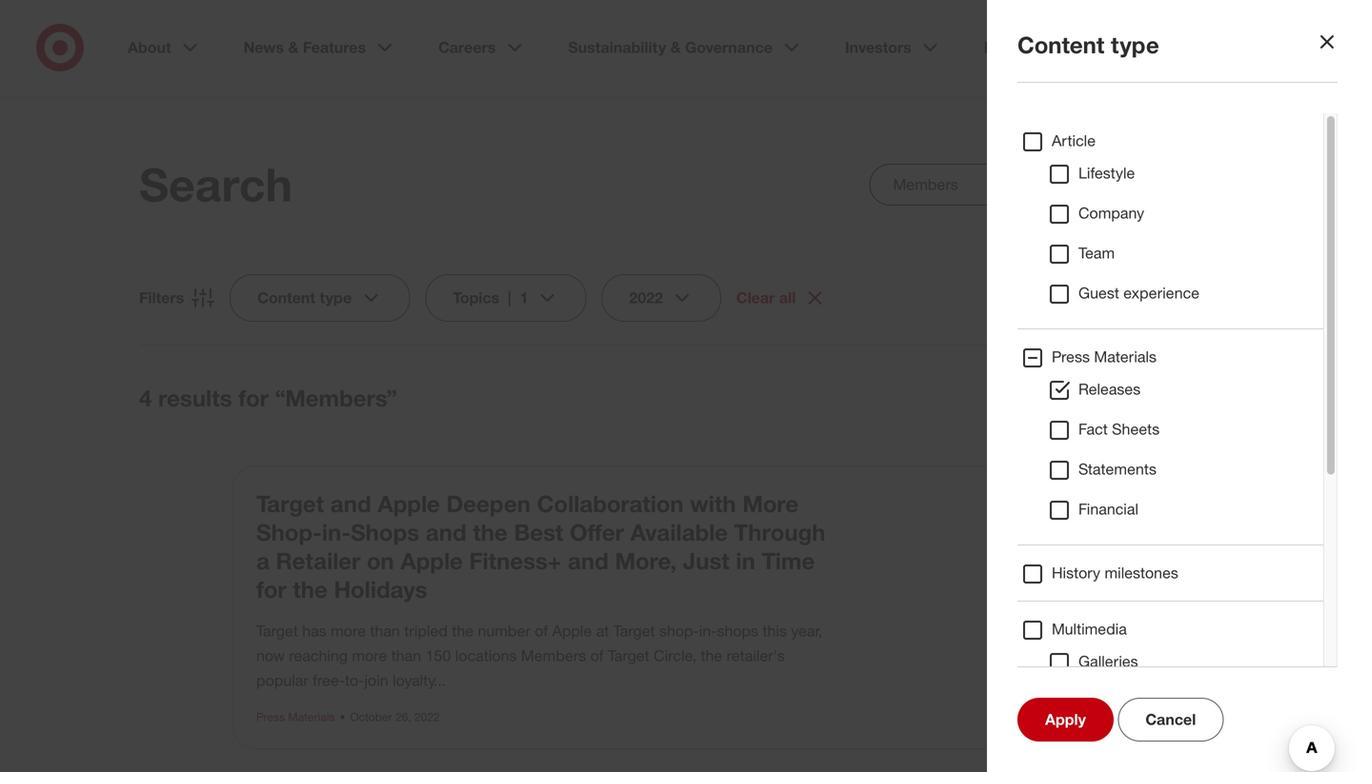 Task type: describe. For each thing, give the bounding box(es) containing it.
results
[[158, 384, 232, 412]]

"members"
[[275, 384, 397, 412]]

experience
[[1124, 284, 1199, 302]]

1 horizontal spatial and
[[426, 519, 466, 546]]

reaching
[[289, 647, 348, 665]]

0 vertical spatial and
[[330, 490, 371, 518]]

team
[[1078, 244, 1115, 262]]

press inside content type dialog
[[1052, 348, 1090, 366]]

Fact Sheets checkbox
[[1048, 419, 1071, 442]]

popular
[[256, 672, 308, 690]]

1 vertical spatial press materials
[[256, 710, 335, 725]]

more,
[[615, 547, 677, 575]]

guest
[[1078, 284, 1119, 302]]

target down at
[[608, 647, 649, 665]]

topics  |  1 button
[[425, 274, 586, 322]]

collaboration
[[537, 490, 684, 518]]

this
[[763, 622, 787, 641]]

financial
[[1078, 500, 1138, 519]]

join
[[364, 672, 388, 690]]

releases
[[1078, 380, 1141, 399]]

0 horizontal spatial materials
[[288, 710, 335, 725]]

target and apple deepen collaboration with more shop-in-shops and the best offer available through a retailer on apple fitness+ and more, just in time for the holidays link
[[256, 490, 825, 604]]

target has more than tripled the number of apple at target shop-in-shops this year, now reaching more than 150 locations members of target circle, the retailer's popular free-to-join loyalty...
[[256, 622, 822, 690]]

in
[[736, 547, 755, 575]]

the down deepen
[[473, 519, 508, 546]]

lifestyle
[[1078, 164, 1135, 182]]

0 vertical spatial more
[[331, 622, 366, 641]]

target right at
[[613, 622, 655, 641]]

content inside button
[[257, 289, 315, 307]]

4
[[139, 384, 152, 412]]

deepen
[[446, 490, 531, 518]]

number
[[478, 622, 531, 641]]

holidays
[[334, 576, 427, 604]]

apple inside target has more than tripled the number of apple at target shop-in-shops this year, now reaching more than 150 locations members of target circle, the retailer's popular free-to-join loyalty...
[[552, 622, 592, 641]]

2022 button
[[602, 274, 721, 322]]

4 results for "members"
[[139, 384, 397, 412]]

article
[[1052, 131, 1096, 150]]

clear all button
[[736, 287, 826, 310]]

october 26, 2022
[[350, 710, 440, 725]]

shops
[[351, 519, 419, 546]]

in- inside the 'target and apple deepen collaboration with more shop-in-shops and the best offer available through a retailer on apple fitness+ and more, just in time for the holidays'
[[322, 519, 351, 546]]

year,
[[791, 622, 822, 641]]

Statements checkbox
[[1048, 459, 1071, 482]]

apply
[[1045, 711, 1086, 729]]

cancel
[[1146, 711, 1196, 729]]

retailer's
[[727, 647, 785, 665]]

cancel button
[[1118, 698, 1224, 742]]

Multimedia checkbox
[[1021, 619, 1044, 642]]

all
[[779, 289, 796, 307]]

october
[[350, 710, 392, 725]]

history
[[1052, 564, 1100, 583]]

2 horizontal spatial and
[[568, 547, 609, 575]]

time
[[762, 547, 815, 575]]

a
[[256, 547, 269, 575]]

content type inside content type button
[[257, 289, 352, 307]]

the down retailer
[[293, 576, 328, 604]]

shop-
[[659, 622, 699, 641]]

content type dialog
[[0, 0, 1368, 773]]

milestones
[[1105, 564, 1178, 583]]

0 vertical spatial than
[[370, 622, 400, 641]]

on
[[367, 547, 394, 575]]

1 vertical spatial than
[[391, 647, 421, 665]]

in- inside target has more than tripled the number of apple at target shop-in-shops this year, now reaching more than 150 locations members of target circle, the retailer's popular free-to-join loyalty...
[[699, 622, 717, 641]]

Financial checkbox
[[1048, 499, 1071, 522]]

1 vertical spatial more
[[352, 647, 387, 665]]

topics  |  1
[[453, 289, 528, 307]]

statements
[[1078, 460, 1157, 479]]

content inside dialog
[[1017, 31, 1104, 59]]

through
[[734, 519, 825, 546]]

target and apple deepen collaboration with more shop-in-shops and the best offer available through a retailer on apple fitness+ and more, just in time for the holidays
[[256, 490, 825, 604]]



Task type: vqa. For each thing, say whether or not it's contained in the screenshot.
10
no



Task type: locate. For each thing, give the bounding box(es) containing it.
2022 inside button
[[629, 289, 663, 307]]

1 vertical spatial in-
[[699, 622, 717, 641]]

more up join
[[352, 647, 387, 665]]

sheets
[[1112, 420, 1160, 439]]

1 horizontal spatial press materials
[[1052, 348, 1157, 366]]

0 horizontal spatial press materials
[[256, 710, 335, 725]]

press right press materials option
[[1052, 348, 1090, 366]]

0 vertical spatial press
[[1052, 348, 1090, 366]]

tripled
[[404, 622, 448, 641]]

Galleries checkbox
[[1048, 652, 1071, 675]]

content
[[1017, 31, 1104, 59], [257, 289, 315, 307]]

150
[[425, 647, 451, 665]]

has
[[302, 622, 326, 641]]

target up shop-
[[256, 490, 324, 518]]

0 vertical spatial of
[[535, 622, 548, 641]]

press down 'popular'
[[256, 710, 285, 725]]

than up loyalty...
[[391, 647, 421, 665]]

1 vertical spatial press
[[256, 710, 285, 725]]

apple up shops
[[378, 490, 440, 518]]

Press Materials checkbox
[[1021, 347, 1044, 370]]

materials inside content type dialog
[[1094, 348, 1157, 366]]

clear all
[[736, 289, 796, 307]]

0 vertical spatial in-
[[322, 519, 351, 546]]

type
[[1111, 31, 1159, 59], [320, 289, 352, 307]]

than left tripled
[[370, 622, 400, 641]]

0 horizontal spatial and
[[330, 490, 371, 518]]

materials
[[1094, 348, 1157, 366], [288, 710, 335, 725]]

more
[[331, 622, 366, 641], [352, 647, 387, 665]]

press
[[1052, 348, 1090, 366], [256, 710, 285, 725]]

apple
[[378, 490, 440, 518], [400, 547, 463, 575], [552, 622, 592, 641]]

and down deepen
[[426, 519, 466, 546]]

1 vertical spatial of
[[590, 647, 604, 665]]

of down at
[[590, 647, 604, 665]]

available
[[630, 519, 728, 546]]

and up shops
[[330, 490, 371, 518]]

for
[[238, 384, 269, 412], [256, 576, 286, 604]]

0 horizontal spatial of
[[535, 622, 548, 641]]

shop-
[[256, 519, 322, 546]]

in-
[[322, 519, 351, 546], [699, 622, 717, 641]]

fact sheets
[[1078, 420, 1160, 439]]

company
[[1078, 204, 1144, 222]]

loyalty...
[[393, 672, 446, 690]]

filters
[[139, 289, 184, 307]]

locations
[[455, 647, 517, 665]]

content type
[[1017, 31, 1159, 59], [257, 289, 352, 307]]

1 vertical spatial for
[[256, 576, 286, 604]]

best
[[514, 519, 563, 546]]

guest experience
[[1078, 284, 1199, 302]]

1 vertical spatial type
[[320, 289, 352, 307]]

1 vertical spatial apple
[[400, 547, 463, 575]]

None checkbox
[[1048, 163, 1071, 186], [1048, 203, 1071, 226], [1048, 379, 1071, 402], [1048, 163, 1071, 186], [1048, 203, 1071, 226], [1048, 379, 1071, 402]]

None checkbox
[[1048, 243, 1071, 266], [1048, 283, 1071, 306], [1048, 243, 1071, 266], [1048, 283, 1071, 306]]

target inside the 'target and apple deepen collaboration with more shop-in-shops and the best offer available through a retailer on apple fitness+ and more, just in time for the holidays'
[[256, 490, 324, 518]]

the up locations at left bottom
[[452, 622, 474, 641]]

1 horizontal spatial press
[[1052, 348, 1090, 366]]

2 vertical spatial apple
[[552, 622, 592, 641]]

1 horizontal spatial 2022
[[629, 289, 663, 307]]

clear
[[736, 289, 775, 307]]

0 vertical spatial content type
[[1017, 31, 1159, 59]]

for inside the 'target and apple deepen collaboration with more shop-in-shops and the best offer available through a retailer on apple fitness+ and more, just in time for the holidays'
[[256, 576, 286, 604]]

than
[[370, 622, 400, 641], [391, 647, 421, 665]]

target
[[256, 490, 324, 518], [256, 622, 298, 641], [613, 622, 655, 641], [608, 647, 649, 665]]

Search search field
[[869, 164, 1229, 206]]

for down a
[[256, 576, 286, 604]]

press materials up releases
[[1052, 348, 1157, 366]]

apply button
[[1017, 698, 1114, 742]]

materials up releases
[[1094, 348, 1157, 366]]

galleries
[[1078, 653, 1138, 671]]

in- up retailer
[[322, 519, 351, 546]]

shop link
[[1270, 38, 1332, 57]]

in- left this
[[699, 622, 717, 641]]

1 vertical spatial 2022
[[414, 710, 440, 725]]

retailer
[[276, 547, 360, 575]]

type inside button
[[320, 289, 352, 307]]

free-
[[313, 672, 345, 690]]

more right has
[[331, 622, 366, 641]]

History milestones checkbox
[[1021, 563, 1044, 586]]

0 horizontal spatial 2022
[[414, 710, 440, 725]]

1 horizontal spatial of
[[590, 647, 604, 665]]

search
[[139, 157, 292, 212]]

0 vertical spatial apple
[[378, 490, 440, 518]]

shops
[[717, 622, 758, 641]]

1 horizontal spatial type
[[1111, 31, 1159, 59]]

apple left at
[[552, 622, 592, 641]]

0 horizontal spatial content
[[257, 289, 315, 307]]

2022
[[629, 289, 663, 307], [414, 710, 440, 725]]

1 horizontal spatial in-
[[699, 622, 717, 641]]

0 vertical spatial press materials
[[1052, 348, 1157, 366]]

with
[[690, 490, 736, 518]]

press materials down 'popular'
[[256, 710, 335, 725]]

more
[[742, 490, 799, 518]]

shop
[[1294, 38, 1332, 57]]

0 vertical spatial materials
[[1094, 348, 1157, 366]]

at
[[596, 622, 609, 641]]

1 horizontal spatial content type
[[1017, 31, 1159, 59]]

circle,
[[654, 647, 696, 665]]

for right results
[[238, 384, 269, 412]]

the
[[473, 519, 508, 546], [293, 576, 328, 604], [452, 622, 474, 641], [701, 647, 722, 665]]

members
[[521, 647, 586, 665]]

press materials inside content type dialog
[[1052, 348, 1157, 366]]

content type button
[[230, 274, 410, 322]]

just
[[683, 547, 729, 575]]

type inside dialog
[[1111, 31, 1159, 59]]

0 vertical spatial for
[[238, 384, 269, 412]]

materials down free-
[[288, 710, 335, 725]]

1 vertical spatial content type
[[257, 289, 352, 307]]

now
[[256, 647, 285, 665]]

multimedia
[[1052, 620, 1127, 639]]

target up now
[[256, 622, 298, 641]]

Article checkbox
[[1021, 131, 1044, 153]]

1 vertical spatial content
[[257, 289, 315, 307]]

1 horizontal spatial content
[[1017, 31, 1104, 59]]

1 vertical spatial and
[[426, 519, 466, 546]]

0 vertical spatial type
[[1111, 31, 1159, 59]]

history milestones
[[1052, 564, 1178, 583]]

0 horizontal spatial content type
[[257, 289, 352, 307]]

1 vertical spatial materials
[[288, 710, 335, 725]]

0 vertical spatial 2022
[[629, 289, 663, 307]]

apple right on
[[400, 547, 463, 575]]

2 vertical spatial and
[[568, 547, 609, 575]]

of up 'members'
[[535, 622, 548, 641]]

0 vertical spatial content
[[1017, 31, 1104, 59]]

0 horizontal spatial press
[[256, 710, 285, 725]]

content type inside content type dialog
[[1017, 31, 1159, 59]]

press materials
[[1052, 348, 1157, 366], [256, 710, 335, 725]]

fitness+
[[469, 547, 561, 575]]

fact
[[1078, 420, 1108, 439]]

the down shops
[[701, 647, 722, 665]]

press materials link
[[256, 710, 335, 725]]

to-
[[345, 672, 364, 690]]

26,
[[395, 710, 411, 725]]

0 horizontal spatial type
[[320, 289, 352, 307]]

and down offer
[[568, 547, 609, 575]]

of
[[535, 622, 548, 641], [590, 647, 604, 665]]

1 horizontal spatial materials
[[1094, 348, 1157, 366]]

0 horizontal spatial in-
[[322, 519, 351, 546]]

and
[[330, 490, 371, 518], [426, 519, 466, 546], [568, 547, 609, 575]]

offer
[[570, 519, 624, 546]]



